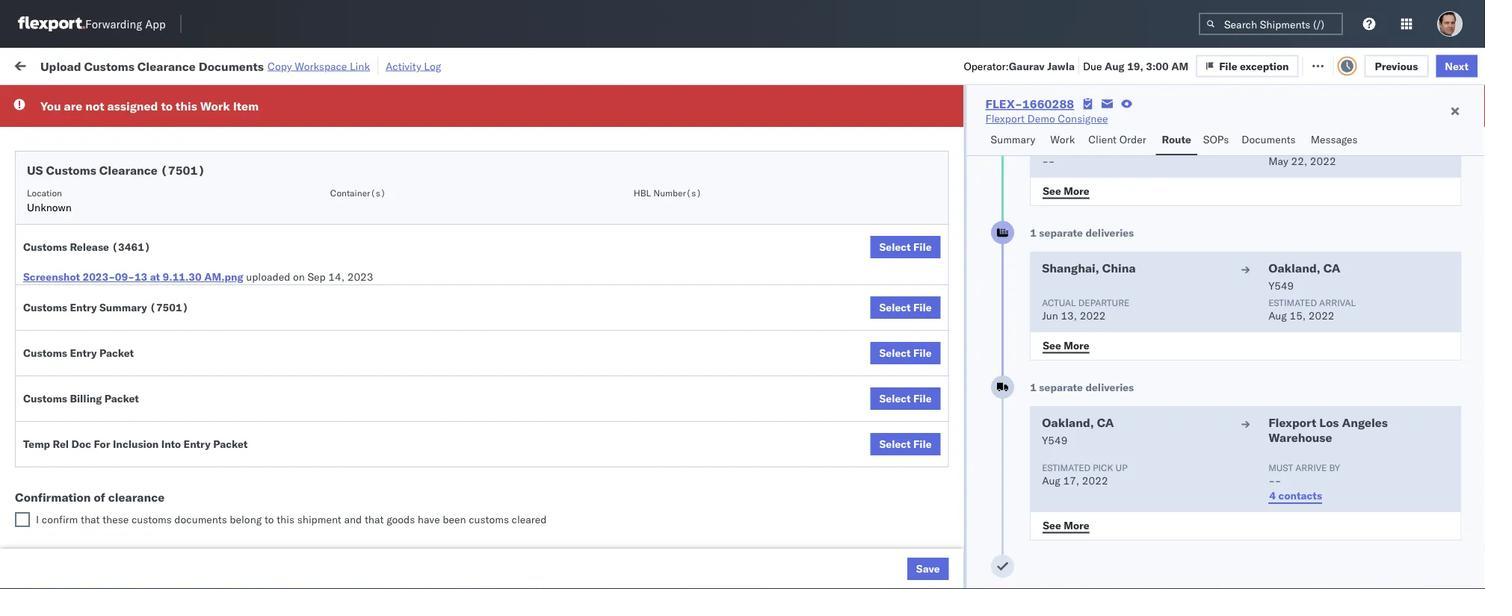 Task type: locate. For each thing, give the bounding box(es) containing it.
1 flex-1911408 from the top
[[906, 314, 983, 327]]

appointment for 10:30 pm est, feb 21, 2023
[[122, 280, 184, 293]]

2150210 for 3:00 pm est, feb 20, 2023
[[938, 215, 983, 228]]

warehouse
[[1268, 431, 1332, 445]]

consignee inside flexport demo consignee link
[[1058, 112, 1108, 125]]

1 vertical spatial flex-1911466
[[906, 511, 983, 524]]

on right the link
[[372, 58, 384, 71]]

copy
[[268, 59, 292, 72]]

forwarding app
[[85, 17, 166, 31]]

1 see from the top
[[1042, 184, 1061, 197]]

0 vertical spatial see
[[1042, 184, 1061, 197]]

1 vertical spatial clearance
[[99, 163, 158, 178]]

2 flex-1911408 from the top
[[906, 379, 983, 392]]

schedule delivery appointment button for 2:59 am est, feb 17, 2023
[[34, 115, 184, 131]]

aug inside "estimated pick up aug 17, 2022"
[[1042, 475, 1060, 488]]

inclusion
[[113, 438, 159, 451]]

5 select file from the top
[[879, 438, 932, 451]]

0 horizontal spatial summary
[[99, 301, 147, 314]]

i confirm that these customs documents belong to this shipment and that goods have been customs cleared
[[36, 513, 547, 527]]

select file
[[879, 241, 932, 254], [879, 301, 932, 314], [879, 347, 932, 360], [879, 392, 932, 405], [879, 438, 932, 451]]

los for 1st schedule pickup from los angeles, ca button from the top's schedule pickup from los angeles, ca link
[[141, 247, 158, 260]]

you
[[40, 99, 61, 114]]

1 ocean from the top
[[503, 116, 533, 129]]

los up 13
[[141, 247, 158, 260]]

3:00 for integration test account - on ag
[[264, 215, 286, 228]]

1 2150210 from the top
[[938, 215, 983, 228]]

1 vertical spatial confirm pickup from los angeles, ca link
[[34, 345, 212, 360]]

feb left 24,
[[339, 346, 358, 360]]

confirm pickup from los angeles, ca button down 09- at the left top of page
[[34, 312, 212, 328]]

of inside button
[[99, 411, 109, 425]]

None checkbox
[[15, 513, 30, 528]]

13
[[134, 271, 147, 284]]

0 vertical spatial 1
[[1030, 226, 1036, 240]]

1 vertical spatial on
[[293, 271, 305, 284]]

angeles
[[160, 141, 198, 154], [1342, 416, 1387, 431]]

forwarding app link
[[18, 16, 166, 31]]

separate for 13,
[[1039, 226, 1083, 240]]

0 horizontal spatial oakland, ca y549
[[1042, 416, 1114, 447]]

2 deliveries from the top
[[1085, 381, 1134, 394]]

container numbers
[[1014, 116, 1054, 139]]

1 horizontal spatial otter
[[717, 116, 742, 129]]

have
[[418, 513, 440, 527]]

1 vertical spatial y549
[[1042, 434, 1067, 447]]

file exception button
[[1207, 53, 1310, 76], [1207, 53, 1310, 76], [1196, 55, 1299, 77], [1196, 55, 1299, 77]]

mode
[[503, 122, 526, 133]]

25, down 24,
[[355, 379, 371, 392]]

1 vertical spatial oakland,
[[1042, 416, 1094, 431]]

1977428 for 12:30 pm est, feb 24, 2023
[[938, 346, 983, 360]]

1 1 separate deliveries from the top
[[1030, 226, 1134, 240]]

snooze
[[445, 122, 474, 133]]

2 confirm pickup from los angeles, ca button from the top
[[34, 345, 212, 361]]

1 otter from the left
[[610, 116, 635, 129]]

los down customs entry summary (7501)
[[135, 346, 152, 359]]

0 vertical spatial air
[[503, 149, 516, 162]]

mbl/mawb
[[1121, 122, 1173, 133]]

see more for up
[[1042, 519, 1089, 532]]

4 schedule pickup from los angeles, ca link from the top
[[34, 509, 218, 524]]

0 vertical spatial mawb1234
[[1121, 149, 1179, 162]]

1 vertical spatial 2:59 am est, mar 3, 2023
[[264, 544, 394, 557]]

0 horizontal spatial client
[[610, 122, 634, 133]]

3:30 pm est, feb 17, 2023 down deadline button
[[264, 149, 399, 162]]

work inside button
[[1050, 133, 1075, 146]]

select for customs entry packet
[[879, 347, 911, 360]]

2 schedule from the top
[[34, 141, 79, 154]]

0 vertical spatial flex-2001714
[[906, 149, 983, 162]]

select file button
[[870, 236, 941, 259], [870, 297, 941, 319], [870, 342, 941, 365], [870, 388, 941, 410], [870, 434, 941, 456]]

1 more from the top
[[1063, 184, 1089, 197]]

3 see from the top
[[1042, 519, 1061, 532]]

1 horizontal spatial customs
[[469, 513, 509, 527]]

2 flxt00001977428a from the top
[[1121, 346, 1224, 360]]

2 3, from the top
[[356, 544, 366, 557]]

2 vertical spatial schedule pickup from los angeles, ca button
[[34, 509, 218, 526]]

hbl
[[634, 187, 651, 198]]

see more button
[[1033, 180, 1098, 203], [1033, 335, 1098, 357], [1033, 515, 1098, 537]]

0 horizontal spatial oakland,
[[1042, 416, 1094, 431]]

0 vertical spatial packet
[[99, 347, 134, 360]]

2022 down arrival
[[1308, 309, 1334, 323]]

app
[[145, 17, 166, 31]]

integration for 12:00 pm est, feb 25, 2023
[[717, 412, 769, 425]]

est, up '3:00 pm est, feb 20, 2023'
[[308, 182, 330, 195]]

0 vertical spatial see more button
[[1033, 180, 1098, 203]]

3 see more button from the top
[[1033, 515, 1098, 537]]

file for temp rel doc for inclusion into entry packet
[[913, 438, 932, 451]]

0 vertical spatial 2001714
[[938, 149, 983, 162]]

client name
[[610, 122, 660, 133]]

estimated inside "estimated pick up aug 17, 2022"
[[1042, 462, 1090, 473]]

numbers inside mbl/mawb numbers button
[[1175, 122, 1212, 133]]

1 schedule delivery appointment button from the top
[[34, 115, 184, 131]]

2022 down departure
[[1079, 309, 1105, 323]]

0 vertical spatial 3:30 pm est, feb 17, 2023
[[264, 149, 399, 162]]

import
[[126, 58, 160, 71]]

3:00 down the 12:30
[[264, 379, 286, 392]]

0 vertical spatial summary
[[991, 133, 1035, 146]]

ca up 'documents'
[[204, 477, 218, 490]]

filtered
[[15, 92, 51, 105]]

0 horizontal spatial this
[[176, 99, 197, 114]]

entry up confirm delivery
[[70, 347, 97, 360]]

3 see more from the top
[[1042, 519, 1089, 532]]

1 mar from the top
[[334, 511, 354, 524]]

2 see more button from the top
[[1033, 335, 1098, 357]]

estimated for aug
[[1042, 462, 1090, 473]]

1 vertical spatial 2150210
[[938, 412, 983, 425]]

1 vertical spatial estimated
[[1042, 462, 1090, 473]]

0 vertical spatial oakland,
[[1268, 261, 1320, 276]]

for
[[142, 93, 155, 104]]

deliveries for aug 17, 2022
[[1085, 381, 1134, 394]]

3 schedule pickup from los angeles, ca from the top
[[34, 477, 218, 490]]

select for temp rel doc for inclusion into entry packet
[[879, 438, 911, 451]]

1 vertical spatial demo123
[[1121, 379, 1171, 392]]

confirm inside button
[[34, 379, 73, 392]]

see more down 'work' button
[[1042, 184, 1089, 197]]

see for aug
[[1042, 519, 1061, 532]]

more for up
[[1063, 519, 1089, 532]]

products
[[637, 116, 680, 129]]

2 1 separate deliveries from the top
[[1030, 381, 1134, 394]]

Search Work text field
[[983, 53, 1146, 76]]

1 confirm pickup from los angeles, ca from the top
[[34, 313, 212, 326]]

10:30 pm est, feb 21, 2023
[[264, 281, 405, 294]]

-
[[682, 116, 689, 129], [836, 149, 842, 162], [1042, 155, 1048, 168], [1048, 155, 1055, 168], [729, 215, 735, 228], [836, 215, 842, 228], [662, 281, 668, 294], [769, 281, 776, 294], [662, 346, 668, 360], [769, 346, 776, 360], [729, 412, 735, 425], [836, 412, 842, 425], [1121, 445, 1127, 458], [1127, 445, 1134, 458], [1268, 475, 1275, 488], [1275, 475, 1281, 488], [1121, 478, 1127, 491], [1127, 478, 1134, 491], [1121, 511, 1127, 524], [1127, 511, 1134, 524]]

0 vertical spatial 2:59 am est, mar 3, 2023
[[264, 511, 394, 524]]

maeu1234567 up actual
[[1014, 280, 1089, 293]]

2 maeu1234567 from the top
[[1014, 280, 1089, 293]]

this right for
[[176, 99, 197, 114]]

1 vertical spatial flex-2001714
[[906, 182, 983, 195]]

3 bicu1234565, from the top
[[1014, 543, 1087, 556]]

2 bicu1234565, from the top
[[1014, 510, 1087, 524]]

upload for customs
[[34, 214, 68, 227]]

1 vertical spatial separate
[[1039, 381, 1083, 394]]

2:59
[[264, 116, 286, 129], [264, 511, 286, 524], [264, 544, 286, 557]]

mar left the goods
[[334, 511, 354, 524]]

2150210 for 12:00 pm est, feb 25, 2023
[[938, 412, 983, 425]]

0 horizontal spatial angeles
[[160, 141, 198, 154]]

1 flex-2150210 from the top
[[906, 215, 983, 228]]

confirm delivery
[[34, 379, 114, 392]]

1 vertical spatial entry
[[70, 347, 97, 360]]

pm for upload proof of delivery
[[295, 412, 312, 425]]

due
[[1083, 59, 1102, 72]]

ca up pick
[[1097, 416, 1114, 431]]

bookings test consignee for flexport demo consignee
[[717, 544, 836, 557]]

integration
[[717, 149, 769, 162], [610, 215, 661, 228], [717, 215, 769, 228], [610, 412, 661, 425], [717, 412, 769, 425]]

1 : from the left
[[107, 93, 110, 104]]

2 vertical spatial flex-1977428
[[906, 346, 983, 360]]

2022 inside 'estimated arrival aug 15, 2022'
[[1308, 309, 1334, 323]]

2 flex-2150210 from the top
[[906, 412, 983, 425]]

route
[[1162, 133, 1191, 146]]

pickup inside schedule pickup from los angeles international airport
[[81, 141, 114, 154]]

file for customs billing packet
[[913, 392, 932, 405]]

summary down 09- at the left top of page
[[99, 301, 147, 314]]

confirm up customs entry packet
[[34, 313, 73, 326]]

1 vertical spatial mawb1234
[[1121, 182, 1179, 195]]

1 air from the top
[[503, 149, 516, 162]]

see more button down "estimated pick up aug 17, 2022"
[[1033, 515, 1098, 537]]

order
[[1119, 133, 1146, 146]]

see more down 13,
[[1042, 339, 1089, 352]]

ca up arrival
[[1323, 261, 1340, 276]]

1 horizontal spatial oakland,
[[1268, 261, 1320, 276]]

3 bicu1234565, demu1232567 from the top
[[1014, 543, 1166, 556]]

1 horizontal spatial this
[[277, 513, 295, 527]]

upload
[[40, 58, 81, 73], [34, 214, 68, 227], [34, 411, 68, 425]]

3 resize handle column header from the left
[[477, 116, 495, 590]]

: left no
[[344, 93, 347, 104]]

number(s)
[[653, 187, 702, 198]]

3 ocean lcl from the top
[[503, 346, 554, 360]]

maeu1234567 down jun
[[1014, 346, 1089, 359]]

1 vertical spatial see
[[1042, 339, 1061, 352]]

2 vertical spatial documents
[[166, 214, 220, 227]]

1 horizontal spatial aug
[[1105, 59, 1125, 72]]

air for 3:00 pm est, feb 20, 2023
[[503, 215, 516, 228]]

0 vertical spatial clearance
[[137, 58, 196, 73]]

documents inside "button"
[[1242, 133, 1296, 146]]

file for customs entry packet
[[913, 347, 932, 360]]

pick
[[1092, 462, 1113, 473]]

packet for customs billing packet
[[104, 392, 139, 405]]

pickup down the for
[[81, 477, 114, 490]]

shipment
[[297, 513, 341, 527]]

est,
[[309, 116, 331, 129], [308, 149, 330, 162], [308, 182, 330, 195], [308, 215, 330, 228], [314, 281, 337, 294], [314, 346, 337, 360], [309, 379, 331, 392], [314, 412, 337, 425], [309, 511, 331, 524], [309, 544, 331, 557]]

2 horizontal spatial flexport
[[1268, 416, 1316, 431]]

1 2001714 from the top
[[938, 149, 983, 162]]

am.png
[[204, 271, 243, 284]]

los for the schedule pickup from los angeles international airport link
[[141, 141, 158, 154]]

3 schedule pickup from los angeles, ca link from the top
[[34, 476, 218, 491]]

batch
[[1402, 58, 1431, 71]]

upload for proof
[[34, 411, 68, 425]]

1 separate deliveries down 13,
[[1030, 381, 1134, 394]]

entry right into
[[184, 438, 211, 451]]

otter for otter products - test account
[[610, 116, 635, 129]]

bookings for bookings test consignee
[[717, 379, 761, 392]]

3:00 right 19, on the top of page
[[1146, 59, 1169, 72]]

2 ocean lcl from the top
[[503, 281, 554, 294]]

estimated for 15,
[[1268, 297, 1317, 308]]

schedule pickup from los angeles, ca button down clearance
[[34, 509, 218, 526]]

feb left 20,
[[333, 215, 351, 228]]

ocean lcl for 12:30 pm est, feb 24, 2023
[[503, 346, 554, 360]]

clearance for us customs clearance (7501)
[[99, 163, 158, 178]]

0 horizontal spatial estimated
[[1042, 462, 1090, 473]]

departure
[[1078, 297, 1129, 308]]

customs up the location at the top left of page
[[46, 163, 96, 178]]

to
[[161, 99, 173, 114], [264, 513, 274, 527]]

more down "estimated pick up aug 17, 2022"
[[1063, 519, 1089, 532]]

1 vertical spatial 2001714
[[938, 182, 983, 195]]

2:59 down i confirm that these customs documents belong to this shipment and that goods have been customs cleared
[[264, 544, 286, 557]]

upload customs clearance documents link
[[34, 213, 220, 228]]

0 vertical spatial 1 separate deliveries
[[1030, 226, 1134, 240]]

1 vertical spatial at
[[150, 271, 160, 284]]

confirmation
[[15, 490, 91, 505]]

2 2150210 from the top
[[938, 412, 983, 425]]

2 : from the left
[[344, 93, 347, 104]]

otter left products,
[[717, 116, 742, 129]]

2 017482927423 from the top
[[1121, 412, 1199, 425]]

2 vertical spatial aug
[[1042, 475, 1060, 488]]

clearance inside button
[[116, 214, 164, 227]]

1 vertical spatial see more
[[1042, 339, 1089, 352]]

1 horizontal spatial summary
[[991, 133, 1035, 146]]

confirm
[[42, 513, 78, 527]]

ca left belong
[[204, 510, 218, 523]]

0 vertical spatial oakland, ca y549
[[1268, 261, 1340, 293]]

products,
[[744, 116, 790, 129]]

estimated inside 'estimated arrival aug 15, 2022'
[[1268, 297, 1317, 308]]

integration for 3:00 pm est, feb 20, 2023
[[717, 215, 769, 228]]

lcl for 12:30 pm est, feb 24, 2023
[[536, 346, 554, 360]]

0 vertical spatial 3,
[[356, 511, 366, 524]]

1 fcl from the top
[[536, 379, 555, 392]]

3 air from the top
[[503, 412, 516, 425]]

10:30
[[264, 281, 293, 294]]

1 vertical spatial flexport demo consignee
[[610, 544, 732, 557]]

confirm up confirm delivery
[[34, 346, 73, 359]]

1911466
[[938, 478, 983, 491], [938, 511, 983, 524], [938, 544, 983, 557]]

5 ocean from the top
[[503, 511, 533, 524]]

resize handle column header for client name
[[692, 116, 710, 590]]

1 vertical spatial more
[[1063, 339, 1089, 352]]

2 resize handle column header from the left
[[420, 116, 438, 590]]

flex-1919147
[[906, 445, 983, 458]]

1 vertical spatial 3:30
[[264, 182, 286, 195]]

2023
[[374, 116, 400, 129], [373, 149, 399, 162], [373, 182, 399, 195], [373, 215, 399, 228], [347, 271, 373, 284], [379, 281, 405, 294], [379, 346, 405, 360], [374, 379, 400, 392], [379, 412, 405, 425], [369, 511, 394, 524], [369, 544, 394, 557]]

numbers for mbl/mawb numbers
[[1175, 122, 1212, 133]]

exception
[[1251, 58, 1300, 71], [1240, 59, 1289, 72]]

0 vertical spatial deliveries
[[1085, 226, 1134, 240]]

: for status
[[107, 93, 110, 104]]

from right the for
[[116, 444, 138, 457]]

separate down 13,
[[1039, 381, 1083, 394]]

documents inside button
[[166, 214, 220, 227]]

4 schedule delivery appointment from the top
[[34, 543, 184, 556]]

: right not
[[107, 93, 110, 104]]

client left "name"
[[610, 122, 634, 133]]

1 vertical spatial 1911408
[[938, 379, 983, 392]]

los for 2nd schedule pickup from los angeles, ca button from the top's schedule pickup from los angeles, ca link
[[141, 477, 158, 490]]

file
[[1230, 58, 1249, 71], [1219, 59, 1237, 72], [913, 241, 932, 254], [913, 301, 932, 314], [913, 347, 932, 360], [913, 392, 932, 405], [913, 438, 932, 451]]

1 vertical spatial work
[[200, 99, 230, 114]]

3 maeu1234567 from the top
[[1014, 346, 1089, 359]]

deadline
[[264, 122, 302, 133]]

client for client order
[[1088, 133, 1117, 146]]

4 bicu1234565, demu1232567 from the top
[[1014, 576, 1166, 589]]

summary down 'container'
[[991, 133, 1035, 146]]

1 vertical spatial upload
[[34, 214, 68, 227]]

packet up upload proof of delivery at the left of the page
[[104, 392, 139, 405]]

from up airport
[[116, 141, 138, 154]]

work right the import
[[162, 58, 188, 71]]

los down workitem button
[[141, 141, 158, 154]]

clearance for upload customs clearance documents copy workspace link
[[137, 58, 196, 73]]

0 vertical spatial documents
[[199, 58, 264, 73]]

25, for 12:00 pm est, feb 25, 2023
[[360, 412, 377, 425]]

(7501) for us customs clearance (7501)
[[161, 163, 205, 178]]

1 2:59 am est, mar 3, 2023 from the top
[[264, 511, 394, 524]]

1 vertical spatial summary
[[99, 301, 147, 314]]

est, down shipment
[[309, 544, 331, 557]]

screenshot 2023-09-13 at 9.11.30 am.png uploaded on sep 14, 2023
[[23, 271, 373, 284]]

1 select from the top
[[879, 241, 911, 254]]

flex-1977428 for 10:30 pm est, feb 21, 2023
[[906, 281, 983, 294]]

0 vertical spatial entry
[[70, 301, 97, 314]]

integration for 3:30 pm est, feb 17, 2023
[[717, 149, 769, 162]]

pm for schedule pickup from los angeles international airport
[[289, 149, 305, 162]]

oakland, ca y549 up "estimated pick up aug 17, 2022"
[[1042, 416, 1114, 447]]

select
[[879, 241, 911, 254], [879, 301, 911, 314], [879, 347, 911, 360], [879, 392, 911, 405], [879, 438, 911, 451]]

0 vertical spatial 3:30
[[264, 149, 286, 162]]

work down nyku9743990
[[1050, 133, 1075, 146]]

1 vertical spatial deliveries
[[1085, 381, 1134, 394]]

flexport. image
[[18, 16, 85, 31]]

batch action button
[[1379, 53, 1477, 76]]

customs down clearance
[[132, 513, 172, 527]]

select file button for customs entry packet
[[870, 342, 941, 365]]

angeles inside flexport los angeles warehouse
[[1342, 416, 1387, 431]]

flex-1977428
[[906, 248, 983, 261], [906, 281, 983, 294], [906, 346, 983, 360]]

see more down "estimated pick up aug 17, 2022"
[[1042, 519, 1089, 532]]

resize handle column header
[[237, 116, 255, 590], [420, 116, 438, 590], [477, 116, 495, 590], [584, 116, 602, 590], [692, 116, 710, 590], [856, 116, 874, 590], [988, 116, 1006, 590], [1096, 116, 1113, 590], [1302, 116, 1320, 590], [1409, 116, 1427, 590], [1458, 116, 1476, 590]]

honeywell - test account
[[610, 281, 733, 294], [717, 281, 840, 294], [610, 346, 733, 360], [717, 346, 840, 360]]

2 otter from the left
[[717, 116, 742, 129]]

flex-1911466 button
[[882, 474, 986, 495], [882, 474, 986, 495], [882, 507, 986, 528], [882, 507, 986, 528], [882, 540, 986, 561], [882, 540, 986, 561]]

schedule pickup from los angeles, ca
[[34, 247, 218, 260], [34, 444, 218, 457], [34, 477, 218, 490], [34, 510, 218, 523]]

0 vertical spatial to
[[161, 99, 173, 114]]

2023 right and
[[369, 511, 394, 524]]

3 select from the top
[[879, 347, 911, 360]]

documents up screenshot 2023-09-13 at 9.11.30 am.png uploaded on sep 14, 2023
[[166, 214, 220, 227]]

pm up uploaded
[[289, 215, 305, 228]]

2 more from the top
[[1063, 339, 1089, 352]]

1 vertical spatial ocean fcl
[[503, 511, 555, 524]]

2 2:59 from the top
[[264, 511, 286, 524]]

from up these
[[116, 477, 138, 490]]

2 schedule delivery appointment from the top
[[34, 181, 184, 194]]

1 vertical spatial 2:59
[[264, 511, 286, 524]]

flex-1911408
[[906, 314, 983, 327], [906, 379, 983, 392]]

id
[[901, 122, 910, 133]]

separate up shanghai,
[[1039, 226, 1083, 240]]

9.11.30
[[163, 271, 202, 284]]

2 3:30 pm est, feb 17, 2023 from the top
[[264, 182, 399, 195]]

los inside schedule pickup from los angeles international airport
[[141, 141, 158, 154]]

confirm pickup from los angeles, ca down customs entry summary (7501)
[[34, 346, 212, 359]]

angeles down "status : ready for work, blocked, in progress"
[[160, 141, 198, 154]]

0 vertical spatial flex-1977428
[[906, 248, 983, 261]]

at left risk
[[303, 58, 312, 71]]

10 schedule from the top
[[34, 576, 79, 589]]

1 vertical spatial fcl
[[536, 511, 555, 524]]

1 2:59 from the top
[[264, 116, 286, 129]]

1660288
[[1022, 96, 1074, 111]]

confirm pickup from los angeles, ca button down customs entry summary (7501)
[[34, 345, 212, 361]]

2 vertical spatial work
[[1050, 133, 1075, 146]]

0 vertical spatial 017482927423
[[1121, 215, 1199, 228]]

lcl
[[536, 116, 554, 129], [536, 281, 554, 294], [536, 346, 554, 360]]

resize handle column header for mbl/mawb numbers
[[1302, 116, 1320, 590]]

2 select file button from the top
[[870, 297, 941, 319]]

summary inside button
[[991, 133, 1035, 146]]

1 vertical spatial 1
[[1030, 381, 1036, 394]]

see more
[[1042, 184, 1089, 197], [1042, 339, 1089, 352], [1042, 519, 1089, 532]]

1 vertical spatial 3,
[[356, 544, 366, 557]]

2150210
[[938, 215, 983, 228], [938, 412, 983, 425]]

3, down and
[[356, 544, 366, 557]]

1 horizontal spatial :
[[344, 93, 347, 104]]

ocean for flxt00001977428a
[[503, 346, 533, 360]]

017482927423 for 12:00 pm est, feb 25, 2023
[[1121, 412, 1199, 425]]

1 horizontal spatial numbers
[[1175, 122, 1212, 133]]

bookings for flexport demo consignee
[[717, 544, 761, 557]]

2:59 down progress
[[264, 116, 286, 129]]

client for client name
[[610, 122, 634, 133]]

1
[[1030, 226, 1036, 240], [1030, 381, 1036, 394]]

2022 right 22,
[[1310, 155, 1336, 168]]

lcl for 10:30 pm est, feb 21, 2023
[[536, 281, 554, 294]]

flex-1919147 button
[[882, 441, 986, 462], [882, 441, 986, 462]]

pm for schedule delivery appointment
[[295, 281, 312, 294]]

2 lcl from the top
[[536, 281, 554, 294]]

mbl/mawb numbers
[[1121, 122, 1212, 133]]

work
[[43, 54, 81, 75]]

shanghai, china
[[1042, 261, 1135, 276]]

ca left the 12:30
[[198, 346, 212, 359]]

this left shipment
[[277, 513, 295, 527]]

1 select file from the top
[[879, 241, 932, 254]]

5 schedule delivery appointment from the top
[[34, 576, 184, 589]]

1 horizontal spatial that
[[365, 513, 384, 527]]

9 resize handle column header from the left
[[1302, 116, 1320, 590]]

3, left the goods
[[356, 511, 366, 524]]

1 vertical spatial 3:30 pm est, feb 17, 2023
[[264, 182, 399, 195]]

1 horizontal spatial flexport demo consignee
[[986, 112, 1108, 125]]

1 1911466 from the top
[[938, 478, 983, 491]]

may 22, 2022
[[1268, 155, 1336, 168]]

screenshot
[[23, 271, 80, 284]]

2 vertical spatial see more button
[[1033, 515, 1098, 537]]

estimated up 15,
[[1268, 297, 1317, 308]]

3 more from the top
[[1063, 519, 1089, 532]]

select for customs entry summary (7501)
[[879, 301, 911, 314]]

bicu1234565, demu1232567 for third schedule pickup from los angeles, ca button from the top
[[1014, 510, 1166, 524]]

mar
[[334, 511, 354, 524], [334, 544, 354, 557]]

2 confirm pickup from los angeles, ca from the top
[[34, 346, 212, 359]]

file exception
[[1230, 58, 1300, 71], [1219, 59, 1289, 72]]

schedule pickup from los angeles international airport button
[[34, 140, 235, 172]]

1 vertical spatial lcl
[[536, 281, 554, 294]]

2 air from the top
[[503, 215, 516, 228]]

demu1232567
[[1014, 313, 1090, 326], [1014, 379, 1090, 392], [1090, 478, 1166, 491], [1090, 510, 1166, 524], [1090, 543, 1166, 556], [1090, 576, 1166, 589]]

oakland, up 'estimated arrival aug 15, 2022'
[[1268, 261, 1320, 276]]

2 vertical spatial more
[[1063, 519, 1089, 532]]

flex-2150210 for 3:00 pm est, feb 20, 2023
[[906, 215, 983, 228]]

bicu1234565, demu1232567 for fifth schedule delivery appointment button from the top of the page
[[1014, 576, 1166, 589]]

4 ocean from the top
[[503, 379, 533, 392]]

feb down snoozed : no
[[334, 116, 352, 129]]

0 vertical spatial (7501)
[[161, 163, 205, 178]]

3 appointment from the top
[[122, 280, 184, 293]]

(7501) for customs entry summary (7501)
[[150, 301, 189, 314]]

action
[[1434, 58, 1467, 71]]

los for 1st confirm pickup from los angeles, ca link from the top
[[135, 313, 152, 326]]

2 1 from the top
[[1030, 381, 1036, 394]]

17,
[[355, 116, 371, 129], [354, 149, 370, 162], [354, 182, 370, 195], [1063, 475, 1079, 488]]

017482927423 up up
[[1121, 412, 1199, 425]]

flexport inside flexport los angeles warehouse
[[1268, 416, 1316, 431]]

see down jun
[[1042, 339, 1061, 352]]

1 vertical spatial 1 separate deliveries
[[1030, 381, 1134, 394]]

15,
[[1289, 309, 1305, 323]]

0 horizontal spatial demo
[[652, 544, 679, 557]]

numbers inside container numbers
[[1014, 128, 1051, 139]]

1 confirm pickup from los angeles, ca link from the top
[[34, 312, 212, 327]]

4 bicu1234565, from the top
[[1014, 576, 1087, 589]]

clearance
[[137, 58, 196, 73], [99, 163, 158, 178], [116, 214, 164, 227]]

3 schedule delivery appointment link from the top
[[34, 279, 184, 294]]

1 for aug 17, 2022
[[1030, 381, 1036, 394]]

0 horizontal spatial numbers
[[1014, 128, 1051, 139]]

angeles inside schedule pickup from los angeles international airport
[[160, 141, 198, 154]]

upload up the rel on the left bottom of page
[[34, 411, 68, 425]]

6 ocean from the top
[[503, 544, 533, 557]]

1 vertical spatial flex-1911408
[[906, 379, 983, 392]]

1 vertical spatial angeles
[[1342, 416, 1387, 431]]

that right and
[[365, 513, 384, 527]]

0 horizontal spatial that
[[81, 513, 100, 527]]

0 vertical spatial mar
[[334, 511, 354, 524]]

0 vertical spatial confirm pickup from los angeles, ca
[[34, 313, 212, 326]]

confirm pickup from los angeles, ca for 2nd confirm pickup from los angeles, ca link from the top of the page
[[34, 346, 212, 359]]

deliveries
[[1085, 226, 1134, 240], [1085, 381, 1134, 394]]

017482927423 for 3:00 pm est, feb 20, 2023
[[1121, 215, 1199, 228]]

schedule delivery appointment link for 2:59 am est, mar 3, 2023
[[34, 542, 184, 557]]

1 vertical spatial confirm
[[34, 346, 73, 359]]

1 3, from the top
[[356, 511, 366, 524]]

maeu1234567 up shanghai,
[[1014, 247, 1089, 260]]

2 separate from the top
[[1039, 381, 1083, 394]]

schedule delivery appointment button for 10:30 pm est, feb 21, 2023
[[34, 279, 184, 296]]

0 vertical spatial y549
[[1268, 280, 1294, 293]]

entry down 2023-
[[70, 301, 97, 314]]

flxt00001977428a for confirm pickup from los angeles, ca
[[1121, 346, 1224, 360]]

2 see more from the top
[[1042, 339, 1089, 352]]

1 ocean lcl from the top
[[503, 116, 554, 129]]

0 vertical spatial separate
[[1039, 226, 1083, 240]]

separate for aug
[[1039, 381, 1083, 394]]

5 select file button from the top
[[870, 434, 941, 456]]

ocean fcl for flexport
[[503, 544, 555, 557]]

fcl for flexport demo consignee
[[536, 544, 555, 557]]

confirm for 3:00 am est, feb 25, 2023
[[34, 379, 73, 392]]

1 vertical spatial 3:00
[[264, 215, 286, 228]]

select file for customs entry summary (7501)
[[879, 301, 932, 314]]

4 appointment from the top
[[122, 543, 184, 556]]

2023 down the goods
[[369, 544, 394, 557]]

to right for
[[161, 99, 173, 114]]

2 vertical spatial ocean fcl
[[503, 544, 555, 557]]

entry
[[70, 301, 97, 314], [70, 347, 97, 360], [184, 438, 211, 451]]

0 vertical spatial flex-2150210
[[906, 215, 983, 228]]

ocean
[[503, 116, 533, 129], [503, 281, 533, 294], [503, 346, 533, 360], [503, 379, 533, 392], [503, 511, 533, 524], [503, 544, 533, 557]]

1 schedule pickup from los angeles, ca button from the top
[[34, 246, 218, 263]]

mar down and
[[334, 544, 354, 557]]

bicu1234565,
[[1014, 478, 1087, 491], [1014, 510, 1087, 524], [1014, 543, 1087, 556], [1014, 576, 1087, 589]]

of up these
[[94, 490, 105, 505]]

7 resize handle column header from the left
[[988, 116, 1006, 590]]

schedule delivery appointment for 2:59 am est, feb 17, 2023
[[34, 115, 184, 129]]

4 select file button from the top
[[870, 388, 941, 410]]

2 2:59 am est, mar 3, 2023 from the top
[[264, 544, 394, 557]]

0 vertical spatial of
[[99, 411, 109, 425]]

from down customs entry summary (7501)
[[110, 346, 132, 359]]



Task type: vqa. For each thing, say whether or not it's contained in the screenshot.
FLEX-1798102 button
no



Task type: describe. For each thing, give the bounding box(es) containing it.
workitem button
[[9, 119, 240, 134]]

feb left 21,
[[339, 281, 358, 294]]

9 schedule from the top
[[34, 543, 79, 556]]

no
[[350, 93, 362, 104]]

appointment for 2:59 am est, mar 3, 2023
[[122, 543, 184, 556]]

from inside schedule pickup from los angeles international airport
[[116, 141, 138, 154]]

from up 09- at the left top of page
[[116, 247, 138, 260]]

otter products, llc
[[717, 116, 811, 129]]

location
[[27, 187, 62, 198]]

rel
[[53, 438, 69, 451]]

previous
[[1375, 59, 1418, 72]]

hbl number(s)
[[634, 187, 702, 198]]

messages
[[1311, 133, 1358, 146]]

ca right into
[[204, 444, 218, 457]]

2023 right 14,
[[347, 271, 373, 284]]

schedule delivery appointment button for 2:59 am est, mar 3, 2023
[[34, 542, 184, 559]]

schedule delivery appointment link for 10:30 pm est, feb 21, 2023
[[34, 279, 184, 294]]

more for jun
[[1063, 339, 1089, 352]]

location unknown
[[27, 187, 72, 214]]

entry for summary
[[70, 301, 97, 314]]

schedule pickup from los angeles, ca link for 1st schedule pickup from los angeles, ca button from the top
[[34, 246, 218, 261]]

1 flex-1911466 from the top
[[906, 478, 983, 491]]

1 for jun 13, 2022
[[1030, 226, 1036, 240]]

integration test account - western digital
[[717, 149, 918, 162]]

ocean lcl for 10:30 pm est, feb 21, 2023
[[503, 281, 554, 294]]

4 contacts button
[[1268, 489, 1323, 504]]

feb up 12:00 pm est, feb 25, 2023
[[334, 379, 352, 392]]

3 1911466 from the top
[[938, 544, 983, 557]]

2023 right 20,
[[373, 215, 399, 228]]

778 at risk
[[281, 58, 333, 71]]

0 horizontal spatial flexport demo consignee
[[610, 544, 732, 557]]

5 schedule delivery appointment button from the top
[[34, 575, 184, 590]]

must
[[1268, 462, 1293, 473]]

uploaded
[[246, 271, 290, 284]]

copy workspace link button
[[268, 59, 370, 72]]

goods
[[387, 513, 415, 527]]

6 schedule from the top
[[34, 444, 79, 457]]

work button
[[1044, 126, 1082, 155]]

(3461)
[[112, 241, 151, 254]]

3, for schedule delivery appointment
[[356, 544, 366, 557]]

Search Shipments (/) text field
[[1199, 13, 1343, 35]]

2 1911408 from the top
[[938, 379, 983, 392]]

1 schedule pickup from los angeles, ca from the top
[[34, 247, 218, 260]]

2 vertical spatial flexport
[[610, 544, 649, 557]]

feb down deadline button
[[333, 149, 351, 162]]

est, left and
[[309, 511, 331, 524]]

los for 2nd schedule pickup from los angeles, ca link from the top
[[141, 444, 158, 457]]

1 horizontal spatial oakland, ca y549
[[1268, 261, 1340, 293]]

ocean lcl for 2:59 am est, feb 17, 2023
[[503, 116, 554, 129]]

llc
[[793, 116, 811, 129]]

item
[[233, 99, 259, 114]]

pickup up customs entry packet
[[75, 313, 108, 326]]

3 flex-1911466 from the top
[[906, 544, 983, 557]]

my work
[[15, 54, 81, 75]]

see for 13,
[[1042, 339, 1061, 352]]

los inside flexport los angeles warehouse
[[1319, 416, 1339, 431]]

aug inside 'estimated arrival aug 15, 2022'
[[1268, 309, 1287, 323]]

schedule delivery appointment link for 2:59 am est, feb 17, 2023
[[34, 115, 184, 130]]

8 schedule from the top
[[34, 510, 79, 523]]

20,
[[354, 215, 370, 228]]

4 schedule pickup from los angeles, ca from the top
[[34, 510, 218, 523]]

2023 down the 3:00 am est, feb 25, 2023
[[379, 412, 405, 425]]

14,
[[328, 271, 345, 284]]

1 see more button from the top
[[1033, 180, 1098, 203]]

est, down 2:59 am est, feb 17, 2023
[[308, 149, 330, 162]]

5 schedule delivery appointment link from the top
[[34, 575, 184, 590]]

flex id
[[882, 122, 910, 133]]

1 bicu1234565, from the top
[[1014, 478, 1087, 491]]

1 separate deliveries for up
[[1030, 381, 1134, 394]]

2 demo123 from the top
[[1121, 379, 1171, 392]]

client order
[[1088, 133, 1146, 146]]

0 horizontal spatial at
[[150, 271, 160, 284]]

1 flex-1977428 from the top
[[906, 248, 983, 261]]

packet for customs entry packet
[[99, 347, 134, 360]]

2 flex-1911466 from the top
[[906, 511, 983, 524]]

import work button
[[120, 48, 194, 81]]

3, for schedule pickup from los angeles, ca
[[356, 511, 366, 524]]

2023 up '3:00 pm est, feb 20, 2023'
[[373, 182, 399, 195]]

status
[[81, 93, 107, 104]]

1 confirm from the top
[[34, 313, 73, 326]]

12:30
[[264, 346, 293, 360]]

select for customs billing packet
[[879, 392, 911, 405]]

est, down the 3:00 am est, feb 25, 2023
[[314, 412, 337, 425]]

schedule pickup from los angeles international airport link
[[34, 140, 235, 170]]

1 3:30 from the top
[[264, 149, 286, 162]]

0 vertical spatial 3:00
[[1146, 59, 1169, 72]]

estimated pick up aug 17, 2022
[[1042, 462, 1127, 488]]

3:00 pm est, feb 20, 2023
[[264, 215, 399, 228]]

1 vertical spatial oakland, ca y549
[[1042, 416, 1114, 447]]

1 bicu1234565, demu1232567 from the top
[[1014, 478, 1166, 491]]

est, up the 3:00 am est, feb 25, 2023
[[314, 346, 337, 360]]

customs entry summary (7501)
[[23, 301, 189, 314]]

snoozed : no
[[309, 93, 362, 104]]

2 vertical spatial entry
[[184, 438, 211, 451]]

2 ocean fcl from the top
[[503, 511, 555, 524]]

2 customs from the left
[[469, 513, 509, 527]]

mbltest1234
[[1121, 116, 1192, 129]]

bicu1234565, demu1232567 for 2:59 am est, mar 3, 2023 schedule delivery appointment button
[[1014, 543, 1166, 556]]

ca down screenshot 2023-09-13 at 9.11.30 am.png uploaded on sep 14, 2023
[[198, 313, 212, 326]]

next
[[1445, 59, 1469, 72]]

2023 right 24,
[[379, 346, 405, 360]]

assigned
[[107, 99, 158, 114]]

2022 inside the actual departure jun 13, 2022
[[1079, 309, 1105, 323]]

0 vertical spatial flexport demo consignee
[[986, 112, 1108, 125]]

screenshot 2023-09-13 at 9.11.30 am.png link
[[23, 270, 243, 285]]

ocean for --
[[503, 511, 533, 524]]

2022 inside "estimated pick up aug 17, 2022"
[[1082, 475, 1108, 488]]

work inside import work button
[[162, 58, 188, 71]]

confirm delivery button
[[34, 378, 114, 394]]

resize handle column header for container numbers
[[1096, 116, 1113, 590]]

customs billing packet
[[23, 392, 139, 405]]

from down clearance
[[116, 510, 138, 523]]

5 appointment from the top
[[122, 576, 184, 589]]

see more button for up
[[1033, 515, 1098, 537]]

arrive
[[1295, 462, 1327, 473]]

select file for temp rel doc for inclusion into entry packet
[[879, 438, 932, 451]]

select file for customs billing packet
[[879, 392, 932, 405]]

flex-2150210 for 12:00 pm est, feb 25, 2023
[[906, 412, 983, 425]]

maeu1234567 for 12:30 pm est, feb 24, 2023
[[1014, 346, 1089, 359]]

0 horizontal spatial y549
[[1042, 434, 1067, 447]]

operator
[[1327, 122, 1363, 133]]

2023 up container(s)
[[373, 149, 399, 162]]

select file button for customs billing packet
[[870, 388, 941, 410]]

customs up status in the left of the page
[[84, 58, 134, 73]]

consignee inside button
[[717, 122, 760, 133]]

customs up confirm delivery
[[23, 347, 67, 360]]

1 horizontal spatial on
[[372, 58, 384, 71]]

consignee button
[[710, 119, 859, 134]]

1 vertical spatial to
[[264, 513, 274, 527]]

ocean for demo123
[[503, 379, 533, 392]]

11 resize handle column header from the left
[[1458, 116, 1476, 590]]

from down 09- at the left top of page
[[110, 313, 132, 326]]

contacts
[[1278, 490, 1322, 503]]

airport
[[98, 156, 131, 169]]

flex id button
[[874, 119, 991, 134]]

1 customs from the left
[[132, 513, 172, 527]]

feb down the 3:00 am est, feb 25, 2023
[[339, 412, 358, 425]]

2 ocean from the top
[[503, 281, 533, 294]]

2 mawb1234 from the top
[[1121, 182, 1179, 195]]

1 mawb1234 from the top
[[1121, 149, 1179, 162]]

2 appointment from the top
[[122, 181, 184, 194]]

1 maeu1234567 from the top
[[1014, 247, 1089, 260]]

customs down confirm delivery
[[23, 392, 67, 405]]

resize handle column header for deadline
[[420, 116, 438, 590]]

schedule delivery appointment for 2:59 am est, mar 3, 2023
[[34, 543, 184, 556]]

2:59 am est, mar 3, 2023 for schedule pickup from los angeles, ca
[[264, 511, 394, 524]]

mar for schedule delivery appointment
[[334, 544, 354, 557]]

actual
[[1042, 297, 1076, 308]]

sops
[[1203, 133, 1229, 146]]

save
[[916, 563, 940, 576]]

filtered by:
[[15, 92, 68, 105]]

and
[[344, 513, 362, 527]]

17, inside "estimated pick up aug 17, 2022"
[[1063, 475, 1079, 488]]

3 schedule from the top
[[34, 181, 79, 194]]

2 flex-2001714 from the top
[[906, 182, 983, 195]]

bicu1234565, for 2:59 am est, mar 3, 2023 schedule delivery appointment button
[[1014, 543, 1087, 556]]

pickup down upload proof of delivery button in the left of the page
[[81, 444, 114, 457]]

release
[[70, 241, 109, 254]]

resize handle column header for flex id
[[988, 116, 1006, 590]]

fcl for bookings test consignee
[[536, 379, 555, 392]]

see more button for jun
[[1033, 335, 1098, 357]]

1 3:30 pm est, feb 17, 2023 from the top
[[264, 149, 399, 162]]

schedule pickup from los angeles, ca link for third schedule pickup from los angeles, ca button from the top
[[34, 509, 218, 524]]

1 vertical spatial of
[[94, 490, 105, 505]]

pickup down confirmation of clearance
[[81, 510, 114, 523]]

upload proof of delivery
[[34, 411, 150, 425]]

10 resize handle column header from the left
[[1409, 116, 1427, 590]]

2 schedule pickup from los angeles, ca link from the top
[[34, 444, 218, 459]]

1977428 for 10:30 pm est, feb 21, 2023
[[938, 281, 983, 294]]

1 vertical spatial demo
[[652, 544, 679, 557]]

2:59 for flexport demo consignee
[[264, 544, 286, 557]]

1 schedule from the top
[[34, 115, 79, 129]]

belong
[[230, 513, 262, 527]]

message
[[200, 58, 242, 71]]

resize handle column header for mode
[[584, 116, 602, 590]]

am for flexport demo consignee
[[289, 544, 306, 557]]

client order button
[[1082, 126, 1156, 155]]

bookings test consignee for bookings test consignee
[[717, 379, 836, 392]]

4 schedule from the top
[[34, 247, 79, 260]]

7 schedule from the top
[[34, 477, 79, 490]]

est, up 12:00 pm est, feb 25, 2023
[[309, 379, 331, 392]]

2 1911466 from the top
[[938, 511, 983, 524]]

2 2001714 from the top
[[938, 182, 983, 195]]

los for 2nd confirm pickup from los angeles, ca link from the top of the page
[[135, 346, 152, 359]]

file for customs entry summary (7501)
[[913, 301, 932, 314]]

deadline button
[[256, 119, 423, 134]]

customs down screenshot
[[23, 301, 67, 314]]

2023 right 21,
[[379, 281, 405, 294]]

0 vertical spatial at
[[303, 58, 312, 71]]

pickup up confirm delivery
[[75, 346, 108, 359]]

19,
[[1127, 59, 1143, 72]]

flexport inside flexport demo consignee link
[[986, 112, 1025, 125]]

in
[[223, 93, 231, 104]]

1 1911408 from the top
[[938, 314, 983, 327]]

select file for customs entry packet
[[879, 347, 932, 360]]

1 horizontal spatial y549
[[1268, 280, 1294, 293]]

ocean fcl for bookings
[[503, 379, 555, 392]]

2:59 am est, mar 3, 2023 for schedule delivery appointment
[[264, 544, 394, 557]]

am for otter products - test account
[[289, 116, 306, 129]]

est, down snoozed
[[309, 116, 331, 129]]

schedule pickup from los angeles, ca link for 2nd schedule pickup from los angeles, ca button from the top
[[34, 476, 218, 491]]

21,
[[360, 281, 377, 294]]

documents
[[174, 513, 227, 527]]

client name button
[[602, 119, 695, 134]]

messages button
[[1305, 126, 1366, 155]]

ca up am.png
[[204, 247, 218, 260]]

schedule inside schedule pickup from los angeles international airport
[[34, 141, 79, 154]]

5 schedule from the top
[[34, 280, 79, 293]]

resize handle column header for workitem
[[237, 116, 255, 590]]

1 see more from the top
[[1042, 184, 1089, 197]]

clearance for upload customs clearance documents
[[116, 214, 164, 227]]

2 confirm pickup from los angeles, ca link from the top
[[34, 345, 212, 360]]

deliveries for jun 13, 2022
[[1085, 226, 1134, 240]]

bicu1234565, for third schedule pickup from los angeles, ca button from the top
[[1014, 510, 1087, 524]]

batch action
[[1402, 58, 1467, 71]]

upload customs clearance documents copy workspace link
[[40, 58, 370, 73]]

pm up '3:00 pm est, feb 20, 2023'
[[289, 182, 305, 195]]

pm for upload customs clearance documents
[[289, 215, 305, 228]]

1 1977428 from the top
[[938, 248, 983, 261]]

not
[[85, 99, 104, 114]]

see more for jun
[[1042, 339, 1089, 352]]

1 separate deliveries for jun
[[1030, 226, 1134, 240]]

2 fcl from the top
[[536, 511, 555, 524]]

workspace
[[295, 59, 347, 72]]

pm right the 12:30
[[295, 346, 312, 360]]

air for 3:30 pm est, feb 17, 2023
[[503, 149, 516, 162]]

est, left 20,
[[308, 215, 330, 228]]

1 confirm pickup from los angeles, ca button from the top
[[34, 312, 212, 328]]

confirm pickup from los angeles, ca for 1st confirm pickup from los angeles, ca link from the top
[[34, 313, 212, 326]]

status : ready for work, blocked, in progress
[[81, 93, 270, 104]]

2023 down 187 on track at left
[[374, 116, 400, 129]]

us customs clearance (7501)
[[27, 163, 205, 178]]

select file button for customs entry summary (7501)
[[870, 297, 941, 319]]

1 flex-2001714 from the top
[[906, 149, 983, 162]]

customs inside 'upload customs clearance documents' link
[[71, 214, 113, 227]]

4
[[1269, 490, 1276, 503]]

are
[[64, 99, 82, 114]]

customs up screenshot
[[23, 241, 67, 254]]

0 vertical spatial aug
[[1105, 59, 1125, 72]]

2 that from the left
[[365, 513, 384, 527]]

22,
[[1291, 155, 1307, 168]]

these
[[103, 513, 129, 527]]

los for schedule pickup from los angeles, ca link associated with third schedule pickup from los angeles, ca button from the top
[[141, 510, 158, 523]]

otter for otter products, llc
[[717, 116, 742, 129]]

am for bookings test consignee
[[289, 379, 306, 392]]

2 vertical spatial packet
[[213, 438, 248, 451]]

12:00
[[264, 412, 293, 425]]

pickup up 2023-
[[81, 247, 114, 260]]

select file button for customs release (3461)
[[870, 236, 941, 259]]

2 schedule pickup from los angeles, ca from the top
[[34, 444, 218, 457]]

est, left 21,
[[314, 281, 337, 294]]

ready
[[114, 93, 140, 104]]

0 vertical spatial upload
[[40, 58, 81, 73]]

2 3:30 from the top
[[264, 182, 286, 195]]

0 vertical spatial demo
[[1027, 112, 1055, 125]]

temp
[[23, 438, 50, 451]]

feb up '3:00 pm est, feb 20, 2023'
[[333, 182, 351, 195]]

by:
[[54, 92, 68, 105]]

2023 down 24,
[[374, 379, 400, 392]]

log
[[424, 59, 441, 72]]

2 schedule delivery appointment button from the top
[[34, 181, 184, 197]]

2 schedule pickup from los angeles, ca button from the top
[[34, 476, 218, 493]]

3 schedule pickup from los angeles, ca button from the top
[[34, 509, 218, 526]]

select file button for temp rel doc for inclusion into entry packet
[[870, 434, 941, 456]]

file for customs release (3461)
[[913, 241, 932, 254]]

1 demo123 from the top
[[1121, 314, 1171, 327]]

unknown
[[27, 201, 72, 214]]

documents button
[[1236, 126, 1305, 155]]

0 vertical spatial this
[[176, 99, 197, 114]]

1 that from the left
[[81, 513, 100, 527]]

2 schedule delivery appointment link from the top
[[34, 181, 184, 195]]

13,
[[1061, 309, 1077, 323]]

name
[[636, 122, 660, 133]]

you are not assigned to this work item
[[40, 99, 259, 114]]



